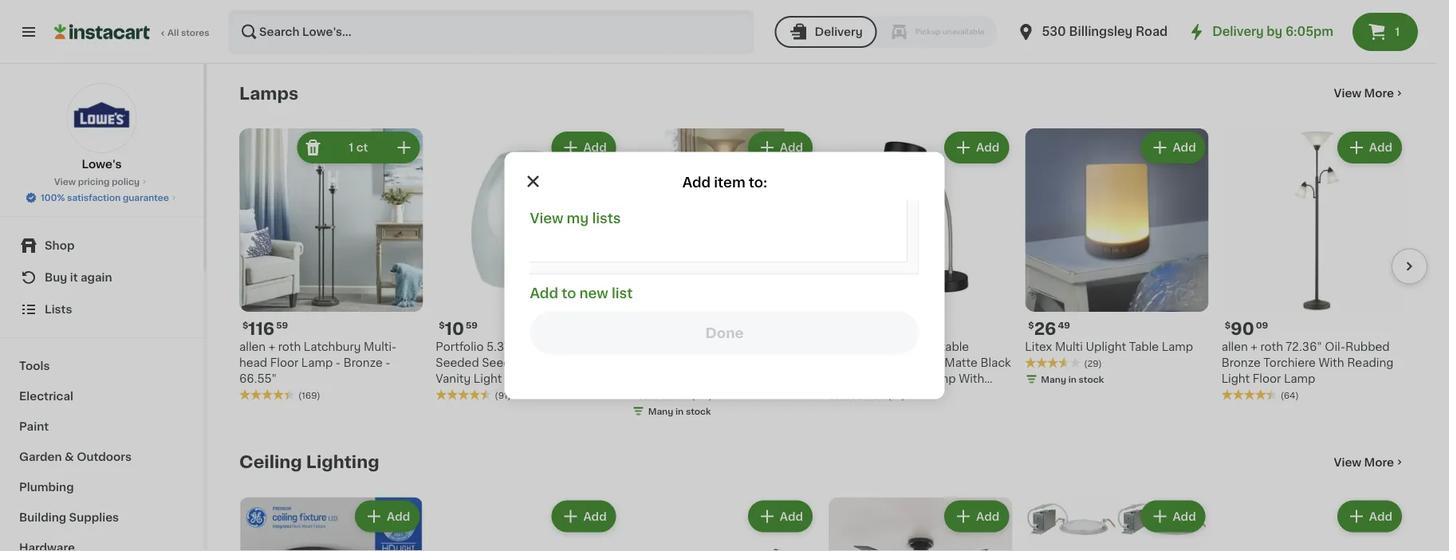 Task type: describe. For each thing, give the bounding box(es) containing it.
1 seeded from the left
[[436, 358, 479, 369]]

530 billingsley road button
[[1017, 10, 1168, 54]]

building
[[19, 512, 66, 523]]

see left 6:05pm
[[1263, 26, 1285, 37]]

view more link for ceiling lighting
[[1334, 454, 1406, 470]]

view more link for lamps
[[1334, 85, 1406, 101]]

add item to:
[[683, 176, 768, 189]]

garden & outdoors
[[19, 452, 132, 463]]

building supplies link
[[10, 503, 194, 533]]

stores
[[181, 28, 210, 37]]

+ for 90
[[1251, 342, 1258, 353]]

100%
[[41, 193, 65, 202]]

allen + roth latchbury multi- head floor lamp - bronze - 66.55"
[[239, 342, 397, 385]]

buy it again
[[45, 272, 112, 283]]

to
[[562, 286, 576, 300]]

more for ceiling lighting
[[1365, 457, 1395, 468]]

26
[[1035, 320, 1057, 337]]

shade inside portfolio 5.375" h 5" w clear seeded seeded glass bell vanity light shade
[[505, 374, 541, 385]]

eligible inside product group
[[895, 26, 937, 37]]

13.2"
[[880, 342, 907, 353]]

$ for 10
[[439, 321, 445, 330]]

light inside portfolio 5.375" h 5" w clear seeded seeded glass bell vanity light shade
[[474, 374, 502, 385]]

litex
[[1025, 342, 1053, 353]]

product group containing 10
[[436, 128, 620, 402]]

item carousel region
[[239, 122, 1428, 427]]

bell
[[563, 358, 584, 369]]

delivery button
[[775, 16, 877, 48]]

view my lists
[[530, 211, 621, 225]]

allen for 116
[[239, 342, 266, 353]]

delivery for delivery
[[815, 26, 863, 37]]

uplight
[[1086, 342, 1127, 353]]

list_add_items dialog
[[505, 152, 945, 399]]

latchbury
[[304, 342, 361, 353]]

multi
[[1055, 342, 1083, 353]]

floor inside allen + roth latchbury multi- head floor lamp - bronze - 66.55"
[[270, 358, 299, 369]]

view more for ceiling lighting
[[1334, 457, 1395, 468]]

$ 90 09
[[1225, 320, 1269, 337]]

glass
[[528, 358, 560, 369]]

lamp right table
[[1162, 342, 1194, 353]]

all
[[168, 28, 179, 37]]

to:
[[749, 176, 768, 189]]

all stores link
[[54, 10, 211, 54]]

(113)
[[888, 4, 908, 13]]

nickel
[[879, 358, 914, 369]]

bronze inside allen + roth 72.36" oil-rubbed bronze torchiere with reading light floor lamp
[[1222, 358, 1261, 369]]

5"
[[537, 342, 549, 353]]

pricing
[[78, 178, 110, 186]]

530 billingsley road
[[1042, 26, 1168, 37]]

10
[[445, 320, 464, 337]]

instacart logo image
[[54, 22, 150, 41]]

policy
[[112, 178, 140, 186]]

1 button
[[1353, 13, 1419, 51]]

lists
[[45, 304, 72, 315]]

6:05pm
[[1286, 26, 1334, 37]]

product group containing 26
[[1025, 128, 1209, 389]]

59 for 116
[[276, 321, 288, 330]]

paint link
[[10, 412, 194, 442]]

delivery by 6:05pm
[[1213, 26, 1334, 37]]

$31.79 element
[[829, 318, 1013, 339]]

supplies
[[69, 512, 119, 523]]

new
[[580, 286, 609, 300]]

view more for lamps
[[1334, 88, 1395, 99]]

&
[[65, 452, 74, 463]]

$ for 90
[[1225, 321, 1231, 330]]

5.375"
[[487, 342, 522, 353]]

1 ct
[[349, 142, 368, 153]]

09
[[1256, 321, 1269, 330]]

light inside allen + roth 72.36" oil-rubbed bronze torchiere with reading light floor lamp
[[1222, 374, 1250, 385]]

116
[[248, 320, 275, 337]]

service type group
[[775, 16, 998, 48]]

floor inside allen + roth 72.36" oil-rubbed bronze torchiere with reading light floor lamp
[[1253, 374, 1282, 385]]

shop
[[45, 240, 75, 251]]

plumbing
[[19, 482, 74, 493]]

oil-
[[1325, 342, 1346, 353]]

matte
[[945, 358, 978, 369]]

530
[[1042, 26, 1066, 37]]

59 for 10
[[466, 321, 478, 330]]

view for view more link associated with lamps
[[1334, 88, 1362, 99]]

arm
[[868, 374, 891, 385]]

garden & outdoors link
[[10, 442, 194, 472]]

lamps
[[239, 85, 299, 102]]

add to new list
[[530, 286, 633, 300]]

portfolio for portfolio 5.375" h 5" w clear seeded seeded glass bell vanity light shade
[[436, 342, 484, 353]]

road
[[1136, 26, 1168, 37]]

reading
[[1348, 358, 1394, 369]]

allen + roth 72.36" oil-rubbed bronze torchiere with reading light floor lamp
[[1222, 342, 1394, 385]]

brushed
[[829, 358, 876, 369]]

lighting
[[306, 454, 379, 471]]

again
[[81, 272, 112, 283]]

adjustable
[[910, 342, 969, 353]]

(169)
[[298, 391, 320, 400]]

buy it again link
[[10, 262, 194, 294]]

litex multi uplight table lamp
[[1025, 342, 1194, 353]]

plastic
[[829, 389, 867, 401]]

portfolio for portfolio 13.2" adjustable brushed nickel with matte black swing-arm desk lamp with plastic shade
[[829, 342, 877, 353]]

portfolio 13.2" adjustable brushed nickel with matte black swing-arm desk lamp with plastic shade
[[829, 342, 1012, 401]]

90
[[1231, 320, 1255, 337]]

item
[[714, 176, 746, 189]]

product group containing 116
[[239, 128, 423, 402]]



Task type: vqa. For each thing, say whether or not it's contained in the screenshot.
Brown in the Eggland's Best Organic Cage Free Grade A Brown Eggs Large
no



Task type: locate. For each thing, give the bounding box(es) containing it.
0 horizontal spatial portfolio
[[436, 342, 484, 353]]

2 - from the left
[[386, 358, 391, 369]]

$ inside $ 26 49
[[1029, 321, 1035, 330]]

1 vertical spatial floor
[[1253, 374, 1282, 385]]

view for view my lists "link"
[[530, 211, 564, 225]]

$ for 26
[[1029, 321, 1035, 330]]

rubbed
[[1346, 342, 1390, 353]]

lamp inside allen + roth latchbury multi- head floor lamp - bronze - 66.55"
[[301, 358, 333, 369]]

59 inside $ 116 59
[[276, 321, 288, 330]]

portfolio inside portfolio 13.2" adjustable brushed nickel with matte black swing-arm desk lamp with plastic shade
[[829, 342, 877, 353]]

2 light from the left
[[1222, 374, 1250, 385]]

1 view more from the top
[[1334, 88, 1395, 99]]

$ inside $ 116 59
[[243, 321, 248, 330]]

lamp inside portfolio 13.2" adjustable brushed nickel with matte black swing-arm desk lamp with plastic shade
[[925, 374, 956, 385]]

portfolio inside portfolio 5.375" h 5" w clear seeded seeded glass bell vanity light shade
[[436, 342, 484, 353]]

1 horizontal spatial bronze
[[1222, 358, 1261, 369]]

59 right 10
[[466, 321, 478, 330]]

2 $ from the left
[[439, 321, 445, 330]]

bronze inside allen + roth latchbury multi- head floor lamp - bronze - 66.55"
[[344, 358, 383, 369]]

1 59 from the left
[[276, 321, 288, 330]]

electrical
[[19, 391, 73, 402]]

roth for 116
[[278, 342, 301, 353]]

0 horizontal spatial -
[[336, 358, 341, 369]]

$116.59 element
[[632, 318, 816, 339]]

light
[[474, 374, 502, 385], [1222, 374, 1250, 385]]

+ inside allen + roth 72.36" oil-rubbed bronze torchiere with reading light floor lamp
[[1251, 342, 1258, 353]]

1 vertical spatial 1
[[349, 142, 354, 153]]

outdoors
[[77, 452, 132, 463]]

2 more from the top
[[1365, 457, 1395, 468]]

roth down 09 at the right bottom of page
[[1261, 342, 1284, 353]]

delivery inside button
[[815, 26, 863, 37]]

1 vertical spatial shade
[[869, 389, 905, 401]]

+ inside allen + roth latchbury multi- head floor lamp - bronze - 66.55"
[[269, 342, 275, 353]]

1 allen from the left
[[239, 342, 266, 353]]

0 vertical spatial more
[[1365, 88, 1395, 99]]

$ up 'vanity'
[[439, 321, 445, 330]]

shade down arm on the right of the page
[[869, 389, 905, 401]]

clear
[[566, 342, 596, 353]]

allen up head
[[239, 342, 266, 353]]

1 inside button
[[1396, 26, 1400, 37]]

w
[[552, 342, 563, 353]]

with down "adjustable" on the right bottom
[[916, 358, 942, 369]]

1 horizontal spatial +
[[1251, 342, 1258, 353]]

2 allen from the left
[[1222, 342, 1248, 353]]

seeded
[[436, 358, 479, 369], [482, 358, 526, 369]]

portfolio up brushed
[[829, 342, 877, 353]]

view pricing policy link
[[54, 176, 149, 188]]

(72)
[[888, 391, 905, 400]]

0 horizontal spatial many in stock button
[[239, 0, 423, 18]]

allen
[[239, 342, 266, 353], [1222, 342, 1248, 353]]

1 horizontal spatial with
[[959, 374, 985, 385]]

2 59 from the left
[[466, 321, 478, 330]]

1 horizontal spatial 59
[[466, 321, 478, 330]]

seeded up 'vanity'
[[436, 358, 479, 369]]

see
[[870, 26, 892, 37], [1067, 26, 1088, 37], [1263, 26, 1285, 37], [280, 29, 302, 41]]

shop link
[[10, 230, 194, 262]]

2 horizontal spatial with
[[1319, 358, 1345, 369]]

1 horizontal spatial roth
[[1261, 342, 1284, 353]]

$ up litex on the bottom right of the page
[[1029, 321, 1035, 330]]

all stores
[[168, 28, 210, 37]]

0 vertical spatial view more
[[1334, 88, 1395, 99]]

+ down $ 116 59
[[269, 342, 275, 353]]

0 horizontal spatial light
[[474, 374, 502, 385]]

1 roth from the left
[[278, 342, 301, 353]]

None search field
[[228, 10, 754, 54]]

floor up 66.55"
[[270, 358, 299, 369]]

0 horizontal spatial 1
[[349, 142, 354, 153]]

2 bronze from the left
[[1222, 358, 1261, 369]]

h
[[525, 342, 534, 353]]

lamp down matte
[[925, 374, 956, 385]]

0 horizontal spatial with
[[916, 358, 942, 369]]

59 inside $ 10 59
[[466, 321, 478, 330]]

lamps link
[[239, 84, 299, 103]]

many in stock
[[255, 4, 318, 13], [452, 4, 515, 13], [1041, 375, 1104, 384], [648, 407, 711, 416]]

0 horizontal spatial bronze
[[344, 358, 383, 369]]

shade
[[505, 374, 541, 385], [869, 389, 905, 401]]

2 roth from the left
[[1261, 342, 1284, 353]]

1 $ from the left
[[243, 321, 248, 330]]

1 horizontal spatial allen
[[1222, 342, 1248, 353]]

4 $ from the left
[[1225, 321, 1231, 330]]

+ for 116
[[269, 342, 275, 353]]

roth down $ 116 59
[[278, 342, 301, 353]]

see up lamps link
[[280, 29, 302, 41]]

allen down 90
[[1222, 342, 1248, 353]]

shade up (91)
[[505, 374, 541, 385]]

view for view pricing policy link
[[54, 178, 76, 186]]

$ 116 59
[[243, 320, 288, 337]]

1 for 1
[[1396, 26, 1400, 37]]

seeded down 5.375"
[[482, 358, 526, 369]]

allen inside allen + roth latchbury multi- head floor lamp - bronze - 66.55"
[[239, 342, 266, 353]]

1 horizontal spatial portfolio
[[829, 342, 877, 353]]

allen inside allen + roth 72.36" oil-rubbed bronze torchiere with reading light floor lamp
[[1222, 342, 1248, 353]]

remove allen + roth latchbury multi-head floor lamp - bronze - 66.55" image
[[303, 138, 323, 157]]

2 + from the left
[[1251, 342, 1258, 353]]

my
[[567, 211, 589, 225]]

lamp down latchbury
[[301, 358, 333, 369]]

1 horizontal spatial seeded
[[482, 358, 526, 369]]

72.36"
[[1286, 342, 1323, 353]]

items
[[939, 26, 972, 37], [1136, 26, 1168, 37], [1332, 26, 1365, 37], [350, 29, 382, 41]]

with inside allen + roth 72.36" oil-rubbed bronze torchiere with reading light floor lamp
[[1319, 358, 1345, 369]]

with down oil-
[[1319, 358, 1345, 369]]

tools link
[[10, 351, 194, 381]]

1 horizontal spatial delivery
[[1213, 26, 1264, 37]]

0 horizontal spatial shade
[[505, 374, 541, 385]]

lamp down torchiere
[[1284, 374, 1316, 385]]

1 horizontal spatial floor
[[1253, 374, 1282, 385]]

building supplies
[[19, 512, 119, 523]]

roth for 90
[[1261, 342, 1284, 353]]

49
[[1058, 321, 1071, 330]]

with
[[916, 358, 942, 369], [1319, 358, 1345, 369], [959, 374, 985, 385]]

0 horizontal spatial +
[[269, 342, 275, 353]]

see right '530'
[[1067, 26, 1088, 37]]

bronze down 90
[[1222, 358, 1261, 369]]

torchiere
[[1264, 358, 1316, 369]]

1 for 1 ct
[[349, 142, 354, 153]]

floor down torchiere
[[1253, 374, 1282, 385]]

lists
[[592, 211, 621, 225]]

guarantee
[[123, 193, 169, 202]]

1 view more link from the top
[[1334, 85, 1406, 101]]

buy
[[45, 272, 67, 283]]

1 more from the top
[[1365, 88, 1395, 99]]

1 horizontal spatial -
[[386, 358, 391, 369]]

$ inside $ 10 59
[[439, 321, 445, 330]]

1 - from the left
[[336, 358, 341, 369]]

more for lamps
[[1365, 88, 1395, 99]]

roth inside allen + roth latchbury multi- head floor lamp - bronze - 66.55"
[[278, 342, 301, 353]]

add button
[[553, 133, 615, 162], [750, 133, 811, 162], [946, 133, 1008, 162], [1143, 133, 1204, 162], [1339, 133, 1401, 162], [357, 502, 418, 531], [553, 502, 615, 531], [750, 502, 811, 531], [946, 502, 1008, 531], [1143, 502, 1204, 531], [1339, 502, 1401, 531]]

1 + from the left
[[269, 342, 275, 353]]

view more
[[1334, 88, 1395, 99], [1334, 457, 1395, 468]]

plumbing link
[[10, 472, 194, 503]]

1 vertical spatial view more link
[[1334, 454, 1406, 470]]

$ 26 49
[[1029, 320, 1071, 337]]

+ down $ 90 09
[[1251, 342, 1258, 353]]

table
[[1130, 342, 1159, 353]]

3 $ from the left
[[1029, 321, 1035, 330]]

(157)
[[691, 391, 713, 400]]

increment quantity of allen + roth latchbury multi-head floor lamp - bronze - 66.55" image
[[394, 138, 414, 157]]

1 vertical spatial view more
[[1334, 457, 1395, 468]]

1 light from the left
[[474, 374, 502, 385]]

- down multi- at the bottom of page
[[386, 358, 391, 369]]

roth inside allen + roth 72.36" oil-rubbed bronze torchiere with reading light floor lamp
[[1261, 342, 1284, 353]]

1 bronze from the left
[[344, 358, 383, 369]]

see eligible items button
[[829, 18, 1013, 45], [1025, 18, 1209, 45], [1222, 18, 1406, 45], [239, 21, 423, 49]]

product group
[[239, 0, 423, 49], [829, 0, 1013, 45], [1222, 0, 1406, 45], [239, 128, 423, 402], [436, 128, 620, 402], [632, 128, 816, 421], [829, 128, 1013, 402], [1025, 128, 1209, 389], [1222, 128, 1406, 402], [239, 498, 423, 551], [436, 498, 620, 551], [632, 498, 816, 551], [829, 498, 1013, 551], [1025, 498, 1209, 551], [1222, 498, 1406, 551]]

it
[[70, 272, 78, 283]]

100% satisfaction guarantee
[[41, 193, 169, 202]]

shade inside portfolio 13.2" adjustable brushed nickel with matte black swing-arm desk lamp with plastic shade
[[869, 389, 905, 401]]

lamp
[[1162, 342, 1194, 353], [301, 358, 333, 369], [925, 374, 956, 385], [1284, 374, 1316, 385]]

portfolio down $ 10 59
[[436, 342, 484, 353]]

- down latchbury
[[336, 358, 341, 369]]

more
[[1365, 88, 1395, 99], [1365, 457, 1395, 468]]

100% satisfaction guarantee button
[[25, 188, 179, 204]]

0 horizontal spatial allen
[[239, 342, 266, 353]]

1 many in stock button from the left
[[239, 0, 423, 18]]

lowe's link
[[67, 83, 137, 172]]

1 horizontal spatial light
[[1222, 374, 1250, 385]]

add to new list link
[[530, 286, 633, 300]]

with down matte
[[959, 374, 985, 385]]

desk
[[893, 374, 922, 385]]

1 horizontal spatial 1
[[1396, 26, 1400, 37]]

0 vertical spatial 1
[[1396, 26, 1400, 37]]

1 horizontal spatial shade
[[869, 389, 905, 401]]

allen for 90
[[1222, 342, 1248, 353]]

★★★★★
[[829, 2, 885, 13], [829, 2, 885, 13], [1025, 357, 1081, 368], [1025, 357, 1081, 368], [239, 389, 295, 400], [239, 389, 295, 400], [829, 389, 885, 400], [829, 389, 885, 400], [436, 389, 492, 400], [436, 389, 492, 400], [632, 389, 688, 400], [632, 389, 688, 400], [1222, 389, 1278, 400], [1222, 389, 1278, 400]]

view pricing policy
[[54, 178, 140, 186]]

1 portfolio from the left
[[829, 342, 877, 353]]

lowe's
[[82, 159, 122, 170]]

view for view more link associated with ceiling lighting
[[1334, 457, 1362, 468]]

0 vertical spatial shade
[[505, 374, 541, 385]]

light down 90
[[1222, 374, 1250, 385]]

0 horizontal spatial seeded
[[436, 358, 479, 369]]

lists link
[[10, 294, 194, 326]]

garden
[[19, 452, 62, 463]]

2 view more from the top
[[1334, 457, 1395, 468]]

$ inside $ 90 09
[[1225, 321, 1231, 330]]

ceiling lighting
[[239, 454, 379, 471]]

product group containing ★★★★★
[[829, 0, 1013, 45]]

$ left 09 at the right bottom of page
[[1225, 321, 1231, 330]]

light up (91)
[[474, 374, 502, 385]]

delivery for delivery by 6:05pm
[[1213, 26, 1264, 37]]

delivery by 6:05pm link
[[1187, 22, 1334, 41]]

0 horizontal spatial floor
[[270, 358, 299, 369]]

2 view more link from the top
[[1334, 454, 1406, 470]]

0 vertical spatial floor
[[270, 358, 299, 369]]

(29)
[[1085, 359, 1102, 368]]

view
[[1334, 88, 1362, 99], [54, 178, 76, 186], [530, 211, 564, 225], [1334, 457, 1362, 468]]

black
[[981, 358, 1012, 369]]

lamp inside allen + roth 72.36" oil-rubbed bronze torchiere with reading light floor lamp
[[1284, 374, 1316, 385]]

1 horizontal spatial many in stock button
[[436, 0, 620, 18]]

(64)
[[1281, 391, 1299, 400]]

view inside "list_add_items" dialog
[[530, 211, 564, 225]]

0 horizontal spatial roth
[[278, 342, 301, 353]]

2 seeded from the left
[[482, 358, 526, 369]]

0 vertical spatial view more link
[[1334, 85, 1406, 101]]

bronze
[[344, 358, 383, 369], [1222, 358, 1261, 369]]

floor
[[270, 358, 299, 369], [1253, 374, 1282, 385]]

billingsley
[[1069, 26, 1133, 37]]

view my lists link
[[530, 211, 621, 225]]

(91)
[[495, 391, 511, 400]]

ct
[[356, 142, 368, 153]]

$ up head
[[243, 321, 248, 330]]

2 many in stock button from the left
[[436, 0, 620, 18]]

vanity
[[436, 374, 471, 385]]

2 portfolio from the left
[[436, 342, 484, 353]]

1 vertical spatial more
[[1365, 457, 1395, 468]]

product group containing 90
[[1222, 128, 1406, 402]]

bronze down multi- at the bottom of page
[[344, 358, 383, 369]]

tools
[[19, 361, 50, 372]]

paint
[[19, 421, 49, 432]]

1
[[1396, 26, 1400, 37], [349, 142, 354, 153]]

$ for 116
[[243, 321, 248, 330]]

list
[[612, 286, 633, 300]]

swing-
[[829, 374, 868, 385]]

59 right 116 at the left bottom of the page
[[276, 321, 288, 330]]

1 inside the item carousel region
[[349, 142, 354, 153]]

0 horizontal spatial 59
[[276, 321, 288, 330]]

ceiling
[[239, 454, 302, 471]]

see down (113)
[[870, 26, 892, 37]]

ceiling lighting link
[[239, 453, 379, 472]]

multi-
[[364, 342, 397, 353]]

lowe's logo image
[[67, 83, 137, 153]]

0 horizontal spatial delivery
[[815, 26, 863, 37]]

head
[[239, 358, 267, 369]]

view more link
[[1334, 85, 1406, 101], [1334, 454, 1406, 470]]



